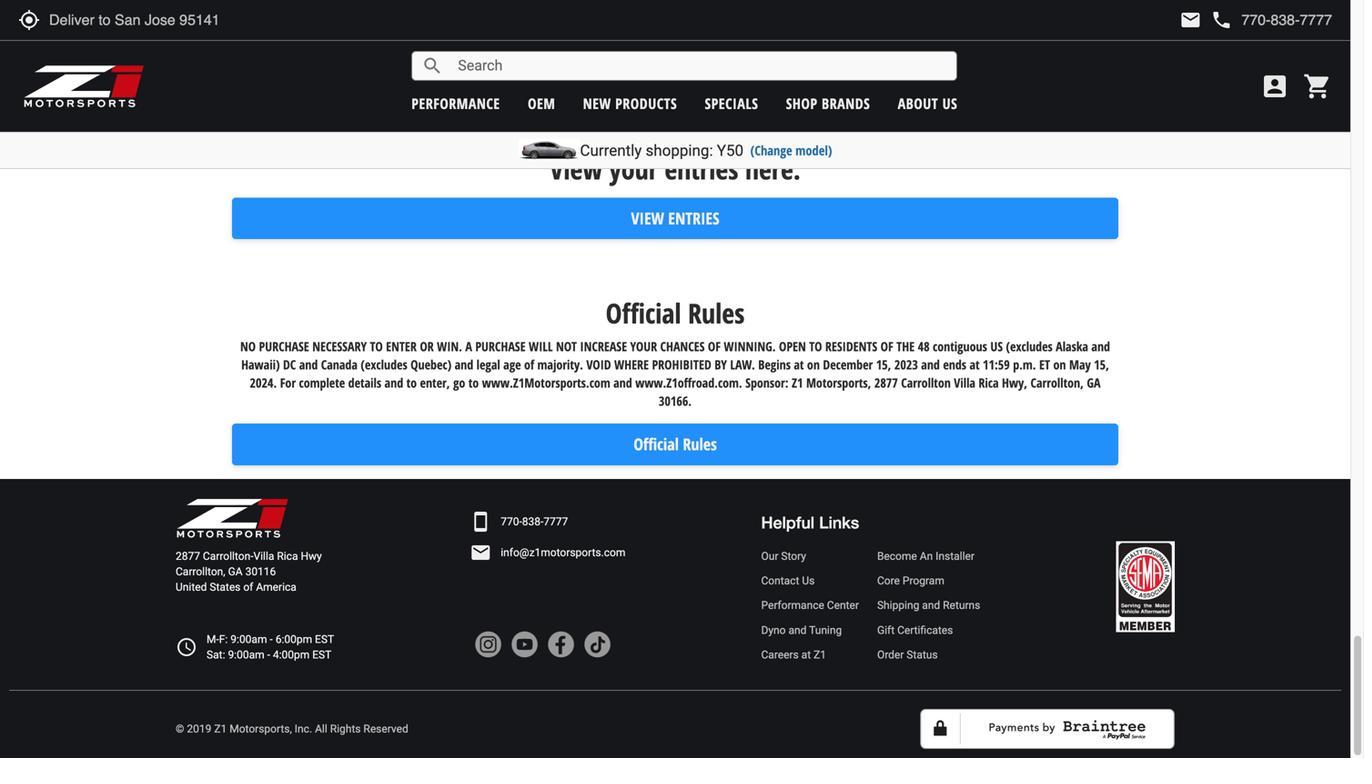 Task type: locate. For each thing, give the bounding box(es) containing it.
of left the
[[881, 338, 893, 356]]

us right about
[[942, 94, 958, 113]]

0 vertical spatial carrollton,
[[1031, 375, 1084, 392]]

purchase
[[259, 338, 309, 356], [475, 338, 526, 356]]

shopping_cart
[[1303, 72, 1332, 101]]

carrollton, inside official rules no purchase necessary to enter or win. a purchase will not increase your chances of winning. open to residents of the 48 contiguous us (excludes alaska and hawaii) dc and canada (excludes quebec) and legal age of majority. void where prohibited by law. begins at on december 15, 2023 and ends at 11:59 p.m. et on may 15, 2024. for complete details and to enter, go to www.z1motorsports.com and www.z1offroad.com. sponsor: z1 motorsports, 2877 carrollton villa rica hwy, carrollton, ga 30166.
[[1031, 375, 1084, 392]]

2 to from the left
[[809, 338, 822, 356]]

on
[[807, 356, 820, 374], [1053, 356, 1066, 374]]

performance center
[[761, 600, 859, 613]]

motorsports, down december
[[806, 375, 871, 392]]

story
[[781, 550, 806, 563]]

2877 up united
[[176, 550, 200, 563]]

0 horizontal spatial of
[[243, 582, 253, 594]]

0 vertical spatial us
[[942, 94, 958, 113]]

0 vertical spatial est
[[315, 634, 334, 646]]

0 vertical spatial (excludes
[[1006, 338, 1053, 356]]

motorsports, left inc.
[[230, 723, 292, 736]]

specials
[[705, 94, 758, 113]]

1 horizontal spatial of
[[881, 338, 893, 356]]

dyno and tuning
[[761, 625, 842, 637]]

us inside contact us link
[[802, 575, 815, 588]]

30166.
[[659, 393, 692, 410]]

rules inside button
[[683, 434, 717, 456]]

official for official rules no purchase necessary to enter or win. a purchase will not increase your chances of winning. open to residents of the 48 contiguous us (excludes alaska and hawaii) dc and canada (excludes quebec) and legal age of majority. void where prohibited by law. begins at on december 15, 2023 and ends at 11:59 p.m. et on may 15, 2024. for complete details and to enter, go to www.z1motorsports.com and www.z1offroad.com. sponsor: z1 motorsports, 2877 carrollton villa rica hwy, carrollton, ga 30166.
[[606, 295, 681, 332]]

0 horizontal spatial z1
[[214, 723, 227, 736]]

1 horizontal spatial z1
[[792, 375, 803, 392]]

or
[[420, 338, 434, 356]]

ga down may
[[1087, 375, 1101, 392]]

entries
[[665, 151, 738, 188]]

0 horizontal spatial 2877
[[176, 550, 200, 563]]

2 15, from the left
[[1094, 356, 1109, 374]]

2 horizontal spatial z1
[[814, 649, 826, 662]]

rica
[[979, 375, 999, 392], [277, 550, 298, 563]]

new
[[583, 94, 611, 113]]

view
[[631, 207, 664, 230]]

access_time m-f: 9:00am - 6:00pm est sat: 9:00am - 4:00pm est
[[176, 634, 334, 662]]

shipping
[[877, 600, 919, 613]]

770-
[[501, 516, 522, 529]]

1 15, from the left
[[876, 356, 891, 374]]

dc
[[283, 356, 296, 374]]

void
[[586, 356, 611, 374]]

carrollton, up united
[[176, 566, 225, 579]]

0 horizontal spatial rica
[[277, 550, 298, 563]]

official inside official rules no purchase necessary to enter or win. a purchase will not increase your chances of winning. open to residents of the 48 contiguous us (excludes alaska and hawaii) dc and canada (excludes quebec) and legal age of majority. void where prohibited by law. begins at on december 15, 2023 and ends at 11:59 p.m. et on may 15, 2024. for complete details and to enter, go to www.z1motorsports.com and www.z1offroad.com. sponsor: z1 motorsports, 2877 carrollton villa rica hwy, carrollton, ga 30166.
[[606, 295, 681, 332]]

official down 30166.
[[634, 434, 679, 456]]

and right the 'alaska'
[[1092, 338, 1110, 356]]

a
[[465, 338, 472, 356]]

0 vertical spatial rica
[[979, 375, 999, 392]]

your
[[609, 151, 658, 188]]

rights
[[330, 723, 361, 736]]

carrollton, down et
[[1031, 375, 1084, 392]]

1 on from the left
[[807, 356, 820, 374]]

2877 inside official rules no purchase necessary to enter or win. a purchase will not increase your chances of winning. open to residents of the 48 contiguous us (excludes alaska and hawaii) dc and canada (excludes quebec) and legal age of majority. void where prohibited by law. begins at on december 15, 2023 and ends at 11:59 p.m. et on may 15, 2024. for complete details and to enter, go to www.z1motorsports.com and www.z1offroad.com. sponsor: z1 motorsports, 2877 carrollton villa rica hwy, carrollton, ga 30166.
[[874, 375, 898, 392]]

1 horizontal spatial to
[[468, 375, 479, 392]]

reserved
[[364, 723, 408, 736]]

1 horizontal spatial 15,
[[1094, 356, 1109, 374]]

and right "dc"
[[299, 356, 318, 374]]

on left december
[[807, 356, 820, 374]]

rica down 11:59
[[979, 375, 999, 392]]

0 vertical spatial official
[[606, 295, 681, 332]]

youtube link image
[[511, 632, 538, 659]]

go
[[453, 375, 465, 392]]

phone
[[1211, 9, 1233, 31]]

838-
[[522, 516, 544, 529]]

rules for official rules no purchase necessary to enter or win. a purchase will not increase your chances of winning. open to residents of the 48 contiguous us (excludes alaska and hawaii) dc and canada (excludes quebec) and legal age of majority. void where prohibited by law. begins at on december 15, 2023 and ends at 11:59 p.m. et on may 15, 2024. for complete details and to enter, go to www.z1motorsports.com and www.z1offroad.com. sponsor: z1 motorsports, 2877 carrollton villa rica hwy, carrollton, ga 30166.
[[688, 295, 745, 332]]

2877
[[874, 375, 898, 392], [176, 550, 200, 563]]

tiktok link image
[[584, 632, 611, 659]]

of down 30116
[[243, 582, 253, 594]]

sema member logo image
[[1116, 542, 1175, 633]]

z1 down tuning
[[814, 649, 826, 662]]

est
[[315, 634, 334, 646], [312, 649, 332, 662]]

careers
[[761, 649, 799, 662]]

view entries link
[[232, 198, 1119, 239]]

to left enter,
[[406, 375, 417, 392]]

rules up winning.
[[688, 295, 745, 332]]

official inside button
[[634, 434, 679, 456]]

to right the go
[[468, 375, 479, 392]]

official rules link
[[232, 424, 1119, 466]]

- left 4:00pm on the bottom left of page
[[267, 649, 270, 662]]

0 vertical spatial villa
[[954, 375, 976, 392]]

0 horizontal spatial of
[[708, 338, 721, 356]]

1 horizontal spatial villa
[[954, 375, 976, 392]]

1 vertical spatial 2877
[[176, 550, 200, 563]]

us down our story link
[[802, 575, 815, 588]]

0 vertical spatial z1
[[792, 375, 803, 392]]

alaska
[[1056, 338, 1088, 356]]

1 horizontal spatial on
[[1053, 356, 1066, 374]]

to left enter
[[370, 338, 383, 356]]

48
[[918, 338, 930, 356]]

0 horizontal spatial on
[[807, 356, 820, 374]]

of
[[524, 356, 534, 374], [243, 582, 253, 594]]

rules down 30166.
[[683, 434, 717, 456]]

9:00am right sat:
[[228, 649, 264, 662]]

1 vertical spatial villa
[[253, 550, 274, 563]]

1 horizontal spatial purchase
[[475, 338, 526, 356]]

0 vertical spatial motorsports,
[[806, 375, 871, 392]]

2877 down 2023
[[874, 375, 898, 392]]

to
[[406, 375, 417, 392], [468, 375, 479, 392]]

to right open
[[809, 338, 822, 356]]

1 vertical spatial of
[[243, 582, 253, 594]]

0 vertical spatial of
[[524, 356, 534, 374]]

1 horizontal spatial 2877
[[874, 375, 898, 392]]

to
[[370, 338, 383, 356], [809, 338, 822, 356]]

0 horizontal spatial carrollton,
[[176, 566, 225, 579]]

1 vertical spatial us
[[802, 575, 815, 588]]

official for official rules
[[634, 434, 679, 456]]

ga
[[1087, 375, 1101, 392], [228, 566, 243, 579]]

15, left 2023
[[876, 356, 891, 374]]

1 horizontal spatial of
[[524, 356, 534, 374]]

1 vertical spatial rules
[[683, 434, 717, 456]]

official
[[606, 295, 681, 332], [634, 434, 679, 456]]

at
[[794, 356, 804, 374], [970, 356, 980, 374], [801, 649, 811, 662]]

ga down carrollton- at the left of page
[[228, 566, 243, 579]]

1 vertical spatial ga
[[228, 566, 243, 579]]

est right 4:00pm on the bottom left of page
[[312, 649, 332, 662]]

search
[[422, 55, 443, 77]]

returns
[[943, 600, 980, 613]]

official up your
[[606, 295, 681, 332]]

est right 6:00pm
[[315, 634, 334, 646]]

increase
[[580, 338, 627, 356]]

of
[[708, 338, 721, 356], [881, 338, 893, 356]]

enter,
[[420, 375, 450, 392]]

1 vertical spatial rica
[[277, 550, 298, 563]]

1 horizontal spatial (excludes
[[1006, 338, 1053, 356]]

info@z1motorsports.com
[[501, 547, 626, 559]]

performance center link
[[761, 598, 859, 614]]

on right et
[[1053, 356, 1066, 374]]

1 vertical spatial motorsports,
[[230, 723, 292, 736]]

1 horizontal spatial motorsports,
[[806, 375, 871, 392]]

rica inside 2877 carrollton-villa rica hwy carrollton, ga 30116 united states of america
[[277, 550, 298, 563]]

15, right may
[[1094, 356, 1109, 374]]

1 horizontal spatial carrollton,
[[1031, 375, 1084, 392]]

order status
[[877, 649, 938, 662]]

0 vertical spatial 2877
[[874, 375, 898, 392]]

9:00am
[[231, 634, 267, 646], [228, 649, 264, 662]]

1 vertical spatial est
[[312, 649, 332, 662]]

purchase up "dc"
[[259, 338, 309, 356]]

1 vertical spatial -
[[267, 649, 270, 662]]

motorsports,
[[806, 375, 871, 392], [230, 723, 292, 736]]

villa down 'ends' in the right of the page
[[954, 375, 976, 392]]

2877 carrollton-villa rica hwy carrollton, ga 30116 united states of america
[[176, 550, 322, 594]]

shopping_cart link
[[1299, 72, 1332, 101]]

0 horizontal spatial purchase
[[259, 338, 309, 356]]

villa up 30116
[[253, 550, 274, 563]]

0 vertical spatial ga
[[1087, 375, 1101, 392]]

canada
[[321, 356, 358, 374]]

performance link
[[412, 94, 500, 113]]

- left 6:00pm
[[270, 634, 273, 646]]

0 horizontal spatial villa
[[253, 550, 274, 563]]

©
[[176, 723, 184, 736]]

www.z1motorsports.com
[[482, 375, 610, 392]]

our story link
[[761, 549, 859, 565]]

0 vertical spatial rules
[[688, 295, 745, 332]]

of up the by
[[708, 338, 721, 356]]

0 horizontal spatial us
[[802, 575, 815, 588]]

(excludes up p.m.
[[1006, 338, 1053, 356]]

united
[[176, 582, 207, 594]]

win.
[[437, 338, 462, 356]]

z1 right the sponsor:
[[792, 375, 803, 392]]

2 vertical spatial z1
[[214, 723, 227, 736]]

1 horizontal spatial to
[[809, 338, 822, 356]]

0 horizontal spatial to
[[406, 375, 417, 392]]

1 horizontal spatial us
[[942, 94, 958, 113]]

oem link
[[528, 94, 555, 113]]

become
[[877, 550, 917, 563]]

residents
[[825, 338, 877, 356]]

9:00am right f:
[[231, 634, 267, 646]]

1 horizontal spatial ga
[[1087, 375, 1101, 392]]

links
[[819, 513, 859, 533]]

0 horizontal spatial 15,
[[876, 356, 891, 374]]

hwy
[[301, 550, 322, 563]]

account_box
[[1260, 72, 1290, 101]]

0 horizontal spatial ga
[[228, 566, 243, 579]]

www.z1offroad.com.
[[635, 375, 742, 392]]

z1 right 2019
[[214, 723, 227, 736]]

majority.
[[537, 356, 583, 374]]

of inside 2877 carrollton-villa rica hwy carrollton, ga 30116 united states of america
[[243, 582, 253, 594]]

1 vertical spatial z1
[[814, 649, 826, 662]]

1 vertical spatial (excludes
[[361, 356, 407, 374]]

2877 inside 2877 carrollton-villa rica hwy carrollton, ga 30116 united states of america
[[176, 550, 200, 563]]

z1 motorsports logo image
[[23, 64, 145, 109]]

1 to from the left
[[406, 375, 417, 392]]

0 horizontal spatial to
[[370, 338, 383, 356]]

our story
[[761, 550, 806, 563]]

(excludes down enter
[[361, 356, 407, 374]]

rules inside official rules no purchase necessary to enter or win. a purchase will not increase your chances of winning. open to residents of the 48 contiguous us (excludes alaska and hawaii) dc and canada (excludes quebec) and legal age of majority. void where prohibited by law. begins at on december 15, 2023 and ends at 11:59 p.m. et on may 15, 2024. for complete details and to enter, go to www.z1motorsports.com and www.z1offroad.com. sponsor: z1 motorsports, 2877 carrollton villa rica hwy, carrollton, ga 30166.
[[688, 295, 745, 332]]

0 vertical spatial -
[[270, 634, 273, 646]]

villa inside 2877 carrollton-villa rica hwy carrollton, ga 30116 united states of america
[[253, 550, 274, 563]]

1 vertical spatial carrollton,
[[176, 566, 225, 579]]

1 vertical spatial official
[[634, 434, 679, 456]]

of right age
[[524, 356, 534, 374]]

1 horizontal spatial rica
[[979, 375, 999, 392]]

rica left hwy
[[277, 550, 298, 563]]

purchase up age
[[475, 338, 526, 356]]



Task type: vqa. For each thing, say whether or not it's contained in the screenshot.
Pattern
no



Task type: describe. For each thing, give the bounding box(es) containing it.
here.
[[745, 151, 801, 188]]

2 to from the left
[[468, 375, 479, 392]]

tuning
[[809, 625, 842, 637]]

where
[[614, 356, 649, 374]]

0 horizontal spatial (excludes
[[361, 356, 407, 374]]

view your entries here.
[[550, 151, 801, 188]]

access_time
[[176, 637, 197, 659]]

careers at z1 link
[[761, 648, 859, 663]]

30116
[[245, 566, 276, 579]]

dyno
[[761, 625, 786, 637]]

z1 company logo image
[[176, 498, 289, 540]]

1 purchase from the left
[[259, 338, 309, 356]]

center
[[827, 600, 859, 613]]

smartphone 770-838-7777
[[470, 511, 568, 533]]

age
[[503, 356, 521, 374]]

instagram link image
[[474, 632, 502, 659]]

view entries
[[631, 207, 719, 230]]

0 vertical spatial 9:00am
[[231, 634, 267, 646]]

products
[[615, 94, 677, 113]]

shop brands link
[[786, 94, 870, 113]]

and down a
[[455, 356, 473, 374]]

shipping and returns
[[877, 600, 980, 613]]

quebec)
[[411, 356, 452, 374]]

smartphone
[[470, 511, 492, 533]]

at right 'ends' in the right of the page
[[970, 356, 980, 374]]

rules for official rules
[[683, 434, 717, 456]]

2 purchase from the left
[[475, 338, 526, 356]]

will
[[529, 338, 553, 356]]

info@z1motorsports.com link
[[501, 545, 626, 561]]

currently
[[580, 142, 642, 160]]

model)
[[796, 142, 832, 159]]

z1 for © 2019 z1 motorsports, inc. all rights reserved
[[214, 723, 227, 736]]

shop
[[786, 94, 818, 113]]

view entries button
[[232, 198, 1119, 239]]

details
[[348, 375, 381, 392]]

Search search field
[[443, 52, 957, 80]]

1 to from the left
[[370, 338, 383, 356]]

4:00pm
[[273, 649, 310, 662]]

(change model) link
[[750, 142, 832, 159]]

us for contact us
[[802, 575, 815, 588]]

core program
[[877, 575, 945, 588]]

become an installer
[[877, 550, 975, 563]]

helpful
[[761, 513, 815, 533]]

at down open
[[794, 356, 804, 374]]

official rules
[[634, 434, 717, 456]]

facebook link image
[[547, 632, 574, 659]]

hawaii)
[[241, 356, 280, 374]]

z1 inside official rules no purchase necessary to enter or win. a purchase will not increase your chances of winning. open to residents of the 48 contiguous us (excludes alaska and hawaii) dc and canada (excludes quebec) and legal age of majority. void where prohibited by law. begins at on december 15, 2023 and ends at 11:59 p.m. et on may 15, 2024. for complete details and to enter, go to www.z1motorsports.com and www.z1offroad.com. sponsor: z1 motorsports, 2877 carrollton villa rica hwy, carrollton, ga 30166.
[[792, 375, 803, 392]]

open
[[779, 338, 806, 356]]

phone link
[[1211, 9, 1332, 31]]

et
[[1039, 356, 1050, 374]]

at down dyno and tuning link
[[801, 649, 811, 662]]

1 vertical spatial 9:00am
[[228, 649, 264, 662]]

© 2019 z1 motorsports, inc. all rights reserved
[[176, 723, 408, 736]]

m-
[[207, 634, 219, 646]]

us for about us
[[942, 94, 958, 113]]

law.
[[730, 356, 755, 374]]

my_location
[[18, 9, 40, 31]]

p.m.
[[1013, 356, 1036, 374]]

performance
[[761, 600, 824, 613]]

motorsports, inside official rules no purchase necessary to enter or win. a purchase will not increase your chances of winning. open to residents of the 48 contiguous us (excludes alaska and hawaii) dc and canada (excludes quebec) and legal age of majority. void where prohibited by law. begins at on december 15, 2023 and ends at 11:59 p.m. et on may 15, 2024. for complete details and to enter, go to www.z1motorsports.com and www.z1offroad.com. sponsor: z1 motorsports, 2877 carrollton villa rica hwy, carrollton, ga 30166.
[[806, 375, 871, 392]]

ga inside 2877 carrollton-villa rica hwy carrollton, ga 30116 united states of america
[[228, 566, 243, 579]]

no
[[240, 338, 256, 356]]

official rules button
[[232, 424, 1119, 466]]

and down where
[[614, 375, 632, 392]]

careers at z1
[[761, 649, 826, 662]]

necessary
[[312, 338, 367, 356]]

770-838-7777 link
[[501, 514, 568, 530]]

for
[[280, 375, 296, 392]]

status
[[907, 649, 938, 662]]

and right dyno
[[789, 625, 807, 637]]

of inside official rules no purchase necessary to enter or win. a purchase will not increase your chances of winning. open to residents of the 48 contiguous us (excludes alaska and hawaii) dc and canada (excludes quebec) and legal age of majority. void where prohibited by law. begins at on december 15, 2023 and ends at 11:59 p.m. et on may 15, 2024. for complete details and to enter, go to www.z1motorsports.com and www.z1offroad.com. sponsor: z1 motorsports, 2877 carrollton villa rica hwy, carrollton, ga 30166.
[[524, 356, 534, 374]]

2019
[[187, 723, 211, 736]]

ga inside official rules no purchase necessary to enter or win. a purchase will not increase your chances of winning. open to residents of the 48 contiguous us (excludes alaska and hawaii) dc and canada (excludes quebec) and legal age of majority. void where prohibited by law. begins at on december 15, 2023 and ends at 11:59 p.m. et on may 15, 2024. for complete details and to enter, go to www.z1motorsports.com and www.z1offroad.com. sponsor: z1 motorsports, 2877 carrollton villa rica hwy, carrollton, ga 30166.
[[1087, 375, 1101, 392]]

an
[[920, 550, 933, 563]]

enter
[[386, 338, 417, 356]]

1 of from the left
[[708, 338, 721, 356]]

2 of from the left
[[881, 338, 893, 356]]

contact us
[[761, 575, 815, 588]]

shipping and returns link
[[877, 598, 980, 614]]

specials link
[[705, 94, 758, 113]]

0 horizontal spatial motorsports,
[[230, 723, 292, 736]]

email info@z1motorsports.com
[[470, 542, 626, 564]]

villa inside official rules no purchase necessary to enter or win. a purchase will not increase your chances of winning. open to residents of the 48 contiguous us (excludes alaska and hawaii) dc and canada (excludes quebec) and legal age of majority. void where prohibited by law. begins at on december 15, 2023 and ends at 11:59 p.m. et on may 15, 2024. for complete details and to enter, go to www.z1motorsports.com and www.z1offroad.com. sponsor: z1 motorsports, 2877 carrollton villa rica hwy, carrollton, ga 30166.
[[954, 375, 976, 392]]

7777
[[544, 516, 568, 529]]

all
[[315, 723, 327, 736]]

currently shopping: y50 (change model)
[[580, 142, 832, 160]]

and right the details
[[385, 375, 403, 392]]

and up carrollton
[[921, 356, 940, 374]]

about us
[[898, 94, 958, 113]]

official rules no purchase necessary to enter or win. a purchase will not increase your chances of winning. open to residents of the 48 contiguous us (excludes alaska and hawaii) dc and canada (excludes quebec) and legal age of majority. void where prohibited by law. begins at on december 15, 2023 and ends at 11:59 p.m. et on may 15, 2024. for complete details and to enter, go to www.z1motorsports.com and www.z1offroad.com. sponsor: z1 motorsports, 2877 carrollton villa rica hwy, carrollton, ga 30166.
[[240, 295, 1110, 410]]

performance
[[412, 94, 500, 113]]

core
[[877, 575, 900, 588]]

z1 for careers at z1
[[814, 649, 826, 662]]

2 on from the left
[[1053, 356, 1066, 374]]

legal
[[477, 356, 500, 374]]

the
[[897, 338, 915, 356]]

mail link
[[1180, 9, 1202, 31]]

new products
[[583, 94, 677, 113]]

new products link
[[583, 94, 677, 113]]

oem
[[528, 94, 555, 113]]

dyno and tuning link
[[761, 623, 859, 639]]

become an installer link
[[877, 549, 980, 565]]

rica inside official rules no purchase necessary to enter or win. a purchase will not increase your chances of winning. open to residents of the 48 contiguous us (excludes alaska and hawaii) dc and canada (excludes quebec) and legal age of majority. void where prohibited by law. begins at on december 15, 2023 and ends at 11:59 p.m. et on may 15, 2024. for complete details and to enter, go to www.z1motorsports.com and www.z1offroad.com. sponsor: z1 motorsports, 2877 carrollton villa rica hwy, carrollton, ga 30166.
[[979, 375, 999, 392]]

order
[[877, 649, 904, 662]]

not
[[556, 338, 577, 356]]

complete
[[299, 375, 345, 392]]

our
[[761, 550, 778, 563]]

sat:
[[207, 649, 225, 662]]

carrollton, inside 2877 carrollton-villa rica hwy carrollton, ga 30116 united states of america
[[176, 566, 225, 579]]

order status link
[[877, 648, 980, 663]]

prohibited
[[652, 356, 711, 374]]

inc.
[[295, 723, 312, 736]]

about us link
[[898, 94, 958, 113]]

us
[[990, 338, 1003, 356]]

certificates
[[897, 625, 953, 637]]

and down core program link
[[922, 600, 940, 613]]

installer
[[936, 550, 975, 563]]

hwy,
[[1002, 375, 1028, 392]]



